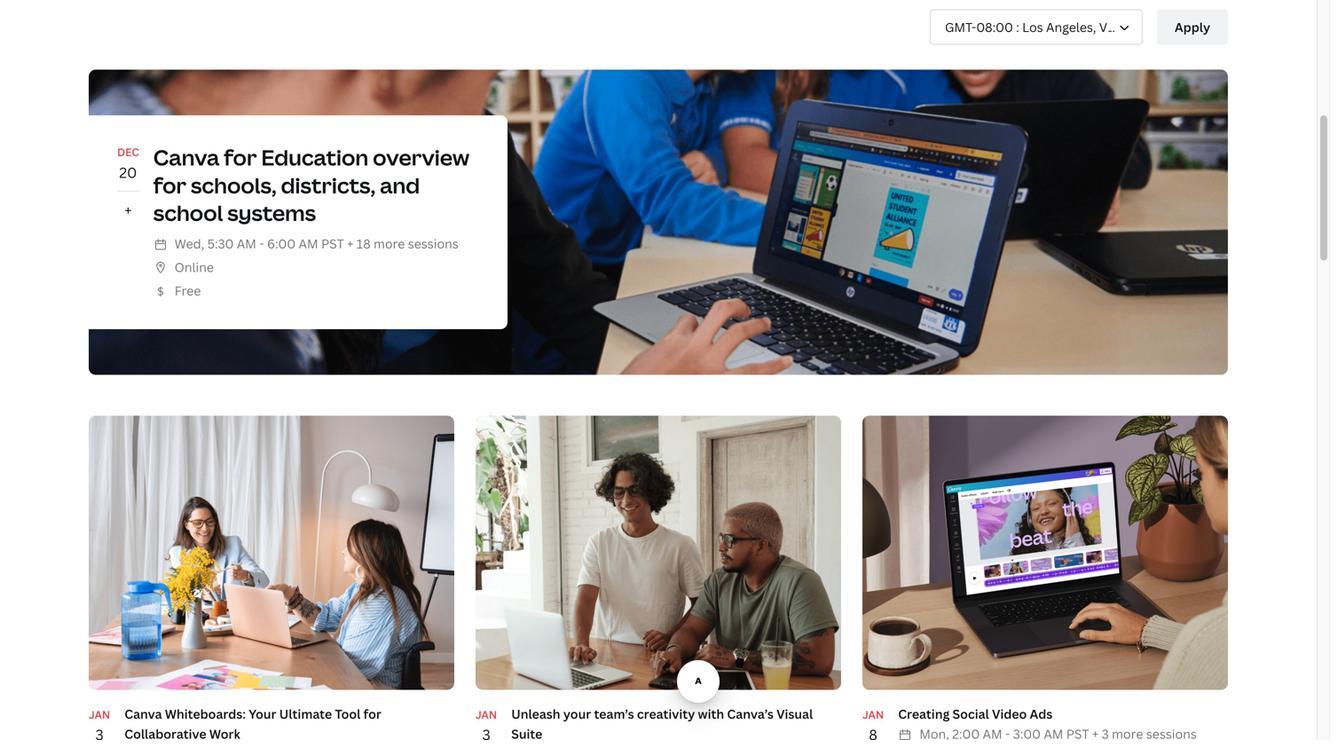 Task type: locate. For each thing, give the bounding box(es) containing it.
online
[[175, 259, 214, 276]]

for
[[224, 143, 257, 172], [153, 171, 186, 200], [364, 706, 382, 723]]

2 jan from the left
[[476, 707, 497, 722]]

0 vertical spatial canva
[[153, 143, 220, 172]]

1 vertical spatial +
[[347, 235, 354, 252]]

work
[[209, 726, 241, 740]]

education
[[261, 143, 369, 172]]

dec
[[117, 145, 139, 159]]

am left pst
[[299, 235, 318, 252]]

for inside "canva whiteboards: your ultimate tool for collaborative work"
[[364, 706, 382, 723]]

+ left '18'
[[347, 235, 354, 252]]

wed, 5:30 am - 6:00 am pst + 18 more sessions
[[175, 235, 459, 252]]

more
[[374, 235, 405, 252]]

for up systems
[[224, 143, 257, 172]]

2 horizontal spatial for
[[364, 706, 382, 723]]

unleash
[[511, 706, 561, 723]]

for right tool
[[364, 706, 382, 723]]

creating
[[898, 706, 950, 723]]

sessions
[[408, 235, 459, 252]]

0 horizontal spatial am
[[237, 235, 256, 252]]

20
[[119, 163, 137, 182]]

+ down 20
[[124, 201, 132, 220]]

am
[[237, 235, 256, 252], [299, 235, 318, 252]]

with
[[698, 706, 724, 723]]

social
[[953, 706, 990, 723]]

video
[[992, 706, 1027, 723]]

tool
[[335, 706, 361, 723]]

+
[[124, 201, 132, 220], [347, 235, 354, 252]]

jan for unleash
[[476, 707, 497, 722]]

ultimate
[[279, 706, 332, 723]]

unleash your team's creativity with canva's visual suite link
[[511, 706, 813, 740]]

1 jan from the left
[[89, 707, 110, 722]]

am left "-"
[[237, 235, 256, 252]]

your
[[249, 706, 277, 723]]

canva
[[153, 143, 220, 172], [124, 706, 162, 723]]

for right 20
[[153, 171, 186, 200]]

canva inside canva for education overview for schools, districts, and school systems
[[153, 143, 220, 172]]

pst
[[321, 235, 344, 252]]

canva's
[[727, 706, 774, 723]]

school
[[153, 198, 223, 227]]

0 horizontal spatial +
[[124, 201, 132, 220]]

canva whiteboards: your ultimate tool for collaborative work
[[124, 706, 382, 740]]

angeles,
[[1047, 18, 1097, 35]]

whiteboards:
[[165, 706, 246, 723]]

free
[[175, 282, 201, 299]]

gmt-08:00 : los angeles, vancouver, tijuana button
[[930, 9, 1211, 45]]

and
[[380, 171, 420, 200]]

tijuana
[[1168, 18, 1211, 35]]

wed,
[[175, 235, 204, 252]]

0 vertical spatial +
[[124, 201, 132, 220]]

vancouver,
[[1100, 18, 1165, 35]]

creativity
[[637, 706, 695, 723]]

canva inside "canva whiteboards: your ultimate tool for collaborative work"
[[124, 706, 162, 723]]

18
[[357, 235, 371, 252]]

2 horizontal spatial jan
[[863, 707, 884, 722]]

1 horizontal spatial jan
[[476, 707, 497, 722]]

canva up collaborative
[[124, 706, 162, 723]]

1 horizontal spatial am
[[299, 235, 318, 252]]

canva up school
[[153, 143, 220, 172]]

jan
[[89, 707, 110, 722], [476, 707, 497, 722], [863, 707, 884, 722]]

-
[[259, 235, 264, 252]]

0 horizontal spatial jan
[[89, 707, 110, 722]]

1 vertical spatial canva
[[124, 706, 162, 723]]



Task type: describe. For each thing, give the bounding box(es) containing it.
team's
[[594, 706, 634, 723]]

gmt-
[[945, 18, 977, 35]]

gmt-08:00 : los angeles, vancouver, tijuana
[[945, 18, 1211, 35]]

ads
[[1030, 706, 1053, 723]]

creating social video ads link
[[898, 706, 1053, 723]]

3 jan from the left
[[863, 707, 884, 722]]

los
[[1023, 18, 1044, 35]]

2 am from the left
[[299, 235, 318, 252]]

your
[[564, 706, 591, 723]]

canva whiteboards: your ultimate tool for collaborative work link
[[124, 706, 382, 740]]

creating social video ads
[[898, 706, 1053, 723]]

:
[[1017, 18, 1020, 35]]

overview
[[373, 143, 470, 172]]

1 horizontal spatial +
[[347, 235, 354, 252]]

systems
[[227, 198, 316, 227]]

dec 20
[[117, 145, 139, 182]]

1 am from the left
[[237, 235, 256, 252]]

suite
[[511, 726, 543, 740]]

6:00
[[267, 235, 296, 252]]

canva for canva whiteboards: your ultimate tool for collaborative work
[[124, 706, 162, 723]]

canva for education overview for schools, districts, and school systems
[[153, 143, 470, 227]]

schools,
[[191, 171, 277, 200]]

unleash your team's creativity with canva's visual suite
[[511, 706, 813, 740]]

5:30
[[207, 235, 234, 252]]

jan for canva
[[89, 707, 110, 722]]

1 horizontal spatial for
[[224, 143, 257, 172]]

canva for canva for education overview for schools, districts, and school systems
[[153, 143, 220, 172]]

districts,
[[281, 171, 376, 200]]

0 horizontal spatial for
[[153, 171, 186, 200]]

08:00
[[977, 18, 1014, 35]]

visual
[[777, 706, 813, 723]]

collaborative
[[124, 726, 207, 740]]



Task type: vqa. For each thing, say whether or not it's contained in the screenshot.
Collaborative
yes



